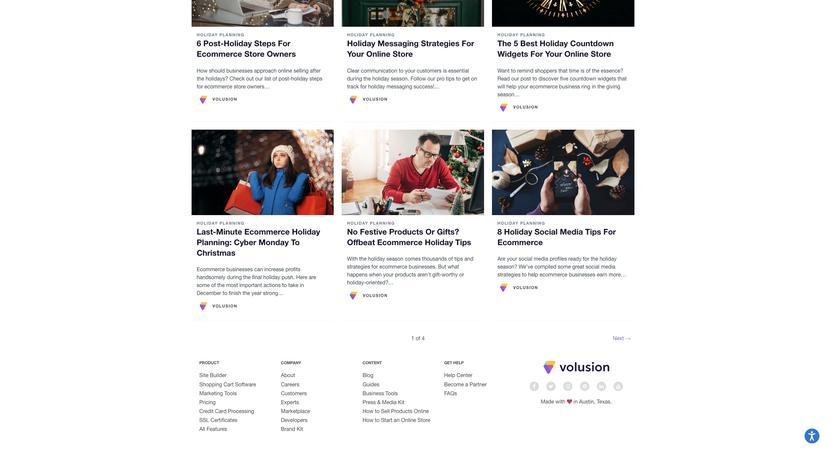 Task type: vqa. For each thing, say whether or not it's contained in the screenshot.
should
yes



Task type: describe. For each thing, give the bounding box(es) containing it.
planning for messaging
[[370, 32, 395, 37]]

media inside blog guides business tools press & media kit how to sell products online how to start an online store
[[382, 399, 397, 405]]

for inside holiday planning 6 post-holiday steps for ecommerce store owners
[[278, 39, 291, 48]]

company
[[281, 360, 301, 365]]

0 vertical spatial social
[[519, 256, 533, 262]]

are your social media profiles ready for the holiday season? we've compiled some great social media strategies to help ecommerce businesses earn more…
[[498, 256, 626, 278]]

brand kit link
[[281, 426, 303, 432]]

to left finish
[[223, 290, 227, 296]]

when
[[369, 272, 382, 278]]

thousands
[[422, 256, 447, 262]]

processing
[[228, 408, 254, 414]]

open accessibe: accessibility options, statement and help image
[[809, 431, 816, 441]]

owners
[[267, 49, 296, 59]]

1 vertical spatial how
[[363, 408, 374, 414]]

some inside are your social media profiles ready for the holiday season? we've compiled some great social media strategies to help ecommerce businesses earn more…
[[558, 264, 571, 270]]

the up important
[[243, 274, 251, 280]]

store inside holiday planning the 5 best holiday countdown widgets for your online store
[[591, 49, 611, 59]]

of inside with the holiday season comes thousands of tips and strategies for ecommerce businesses. but what happens when your products aren't gift-worthy or holiday-oriented?…
[[449, 256, 453, 262]]

ecommerce businesses can increase profits handsomely during the final holiday push. here are some of the most important actions to take in december to finish the year strong…
[[197, 266, 316, 296]]

our inside clear communication to your customers is essential during the holiday season. follow our pro tips to get on track for holiday messaging success!…
[[428, 75, 435, 81]]

holiday planning the 5 best holiday countdown widgets for your online store
[[498, 32, 614, 59]]

become
[[444, 381, 464, 387]]

0 vertical spatial help
[[454, 360, 464, 365]]

to right post
[[533, 75, 537, 81]]

online inside holiday planning the 5 best holiday countdown widgets for your online store
[[565, 49, 589, 59]]

more…
[[609, 272, 626, 278]]

software
[[235, 381, 256, 387]]

holiday planning last-minute ecommerce holiday planning: cyber monday to christmas
[[197, 221, 320, 257]]

strategies inside with the holiday season comes thousands of tips and strategies for ecommerce businesses. but what happens when your products aren't gift-worthy or holiday-oriented?…
[[347, 264, 370, 270]]

1 vertical spatial that
[[618, 75, 627, 81]]

holiday planning no festive products or gifts? offbeat ecommerce holiday tips
[[347, 221, 471, 247]]

ecommerce inside holiday planning 6 post-holiday steps for ecommerce store owners
[[197, 49, 242, 59]]

help inside are your social media profiles ready for the holiday season? we've compiled some great social media strategies to help ecommerce businesses earn more…
[[528, 272, 539, 278]]

tips inside holiday planning no festive products or gifts? offbeat ecommerce holiday tips
[[456, 238, 471, 247]]

an
[[394, 417, 400, 423]]

your inside with the holiday season comes thousands of tips and strategies for ecommerce businesses. but what happens when your products aren't gift-worthy or holiday-oriented?…
[[383, 272, 394, 278]]

to inside holiday planning last-minute ecommerce holiday planning: cyber monday to christmas
[[291, 238, 300, 247]]

planning:
[[197, 238, 232, 247]]

essential
[[449, 68, 469, 73]]

to left sell
[[375, 408, 380, 414]]

year
[[252, 290, 262, 296]]

guides
[[363, 381, 380, 387]]

the inside 'how should businesses approach online selling after the holidays? check out our list of post-holiday steps for ecommerce store owners…'
[[197, 75, 204, 81]]

steps
[[310, 75, 323, 81]]

guides link
[[363, 381, 380, 387]]

offbeat
[[347, 238, 375, 247]]

to left get
[[456, 75, 461, 81]]

planning for 5
[[521, 32, 545, 37]]

marketing
[[199, 390, 223, 396]]

products inside holiday planning no festive products or gifts? offbeat ecommerce holiday tips
[[389, 227, 424, 236]]

messaging
[[378, 39, 419, 48]]

steps
[[254, 39, 276, 48]]

follow
[[411, 75, 426, 81]]

1 of 4
[[412, 335, 425, 341]]

important
[[240, 282, 262, 288]]

the inside with the holiday season comes thousands of tips and strategies for ecommerce businesses. but what happens when your products aren't gift-worthy or holiday-oriented?…
[[359, 256, 367, 262]]

2 vertical spatial how
[[363, 417, 374, 423]]

ecommerce software by volusion image
[[543, 360, 611, 374]]

online up how to start an online store link
[[414, 408, 429, 414]]

1 horizontal spatial media
[[601, 264, 616, 270]]

pagination navigation
[[190, 331, 636, 346]]

store inside holiday planning holiday messaging strategies for your online store
[[393, 49, 413, 59]]

holiday planning 8 holiday social media tips for ecommerce
[[498, 221, 616, 247]]

heart image
[[567, 399, 572, 404]]

brand
[[281, 426, 295, 432]]

happens
[[347, 272, 368, 278]]

holiday messaging strategies for your online store image
[[342, 0, 485, 27]]

help center link
[[444, 372, 473, 378]]

volusion for holiday messaging strategies for your online store
[[363, 97, 388, 102]]

volusion link for no festive products or gifts? offbeat ecommerce holiday tips
[[347, 289, 388, 302]]

volusion for no festive products or gifts? offbeat ecommerce holiday tips
[[363, 293, 388, 298]]

can
[[254, 266, 263, 272]]

get help
[[444, 360, 464, 365]]

last-minute ecommerce holiday planning: cyber monday to christmas image
[[192, 130, 334, 215]]

developers
[[281, 417, 308, 423]]

planning for holiday
[[521, 221, 545, 226]]

store inside holiday planning 6 post-holiday steps for ecommerce store owners
[[244, 49, 265, 59]]

out
[[246, 75, 254, 81]]

ready
[[569, 256, 582, 262]]

approach
[[254, 68, 277, 73]]

kit for brand
[[297, 426, 303, 432]]

get
[[444, 360, 452, 365]]

volusion link for the 5 best holiday countdown widgets for your online store
[[498, 101, 538, 114]]

planning for festive
[[370, 221, 395, 226]]

with the holiday season comes thousands of tips and strategies for ecommerce businesses. but what happens when your products aren't gift-worthy or holiday-oriented?…
[[347, 256, 474, 286]]

site builder shopping cart software marketing tools pricing credit card processing ssl certificates all features
[[199, 372, 256, 432]]

ecommerce inside want to remind shoppers that time is of the essence? read our post to discover five countdown widgets that will help your ecommerce business ring in the giving season…
[[530, 83, 558, 89]]

blog
[[363, 372, 374, 378]]

volusion for last-minute ecommerce holiday planning: cyber monday to christmas
[[213, 304, 237, 308]]

holiday inside ecommerce businesses can increase profits handsomely during the final holiday push. here are some of the most important actions to take in december to finish the year strong…
[[263, 274, 280, 280]]

→
[[626, 335, 631, 341]]

follow volusion on pinterest image
[[583, 384, 587, 389]]

oriented?…
[[366, 280, 394, 286]]

of inside ecommerce businesses can increase profits handsomely during the final holiday push. here are some of the most important actions to take in december to finish the year strong…
[[211, 282, 216, 288]]

our for ecommerce
[[255, 75, 263, 81]]

6
[[197, 39, 201, 48]]

ecommerce inside with the holiday season comes thousands of tips and strategies for ecommerce businesses. but what happens when your products aren't gift-worthy or holiday-oriented?…
[[380, 264, 408, 270]]

how to start an online store link
[[363, 417, 430, 423]]

businesses inside 'how should businesses approach online selling after the holidays? check out our list of post-holiday steps for ecommerce store owners…'
[[226, 68, 253, 73]]

post
[[521, 75, 531, 81]]

experts
[[281, 399, 299, 405]]

increase
[[264, 266, 284, 272]]

clear
[[347, 68, 360, 73]]

features
[[207, 426, 227, 432]]

our for widgets
[[512, 75, 519, 81]]

2 vertical spatial in
[[574, 398, 578, 404]]

strategies inside are your social media profiles ready for the holiday season? we've compiled some great social media strategies to help ecommerce businesses earn more…
[[498, 272, 521, 278]]

in inside want to remind shoppers that time is of the essence? read our post to discover five countdown widgets that will help your ecommerce business ring in the giving season…
[[592, 83, 596, 89]]

here
[[296, 274, 308, 280]]

pricing link
[[199, 399, 216, 405]]

or inside holiday planning no festive products or gifts? offbeat ecommerce holiday tips
[[426, 227, 435, 236]]

are
[[309, 274, 316, 280]]

marketplace link
[[281, 408, 310, 414]]

products inside blog guides business tools press & media kit how to sell products online how to start an online store
[[391, 408, 413, 414]]

ecommerce inside 'how should businesses approach online selling after the holidays? check out our list of post-holiday steps for ecommerce store owners…'
[[205, 83, 233, 89]]

tips inside holiday planning 8 holiday social media tips for ecommerce
[[586, 227, 602, 236]]

8
[[498, 227, 502, 236]]

help center become a partner faqs
[[444, 372, 487, 396]]

customers
[[281, 390, 307, 396]]

no festive products or gifts? offbeat ecommerce holiday tips image
[[342, 130, 485, 215]]

remind
[[517, 68, 534, 73]]

for inside clear communication to your customers is essential during the holiday season. follow our pro tips to get on track for holiday messaging success!…
[[361, 83, 367, 89]]

for inside holiday planning holiday messaging strategies for your online store
[[462, 39, 475, 48]]

holidays?
[[206, 75, 228, 81]]

tips inside clear communication to your customers is essential during the holiday season. follow our pro tips to get on track for holiday messaging success!…
[[446, 75, 455, 81]]

for inside holiday planning 8 holiday social media tips for ecommerce
[[604, 227, 616, 236]]

pricing
[[199, 399, 216, 405]]

check
[[230, 75, 245, 81]]

holiday inside with the holiday season comes thousands of tips and strategies for ecommerce businesses. but what happens when your products aren't gift-worthy or holiday-oriented?…
[[368, 256, 385, 262]]

volusion link for last-minute ecommerce holiday planning: cyber monday to christmas
[[197, 300, 237, 313]]

to right want at the top of page
[[511, 68, 516, 73]]

the up widgets
[[592, 68, 600, 73]]

1
[[412, 335, 414, 341]]

follow volusion on twitter image
[[549, 384, 554, 389]]

finish
[[229, 290, 241, 296]]

shopping
[[199, 381, 222, 387]]

social
[[535, 227, 558, 236]]

is inside want to remind shoppers that time is of the essence? read our post to discover five countdown widgets that will help your ecommerce business ring in the giving season…
[[581, 68, 585, 73]]

in inside ecommerce businesses can increase profits handsomely during the final holiday push. here are some of the most important actions to take in december to finish the year strong…
[[300, 282, 304, 288]]

pro
[[437, 75, 445, 81]]

become a partner link
[[444, 381, 487, 387]]

faqs link
[[444, 390, 457, 396]]

get
[[462, 75, 470, 81]]

volusion link for holiday messaging strategies for your online store
[[347, 93, 388, 106]]

messaging
[[387, 83, 412, 89]]

follow volusion on instagram image
[[566, 384, 570, 389]]

your inside clear communication to your customers is essential during the holiday season. follow our pro tips to get on track for holiday messaging success!…
[[405, 68, 416, 73]]

final
[[252, 274, 262, 280]]

tools inside blog guides business tools press & media kit how to sell products online how to start an online store
[[386, 390, 398, 396]]

to down push.
[[282, 282, 287, 288]]

store inside blog guides business tools press & media kit how to sell products online how to start an online store
[[418, 417, 430, 423]]



Task type: locate. For each thing, give the bounding box(es) containing it.
holiday planning 6 post-holiday steps for ecommerce store owners
[[197, 32, 296, 59]]

content
[[363, 360, 382, 365]]

1 vertical spatial some
[[197, 282, 210, 288]]

products up an on the left of the page
[[391, 408, 413, 414]]

shoppers
[[535, 68, 557, 73]]

experts link
[[281, 399, 299, 405]]

holiday-
[[347, 280, 366, 286]]

of
[[586, 68, 591, 73], [273, 75, 277, 81], [449, 256, 453, 262], [211, 282, 216, 288], [416, 335, 421, 341]]

next →
[[613, 335, 631, 341]]

certificates
[[211, 417, 237, 423]]

0 horizontal spatial during
[[227, 274, 242, 280]]

most
[[226, 282, 238, 288]]

the down the communication
[[364, 75, 371, 81]]

is inside clear communication to your customers is essential during the holiday season. follow our pro tips to get on track for holiday messaging success!…
[[443, 68, 447, 73]]

of inside 'how should businesses approach online selling after the holidays? check out our list of post-holiday steps for ecommerce store owners…'
[[273, 75, 277, 81]]

is up pro
[[443, 68, 447, 73]]

to down we've
[[522, 272, 527, 278]]

time
[[569, 68, 580, 73]]

will
[[498, 83, 505, 89]]

1 vertical spatial tips
[[455, 256, 463, 262]]

our left post
[[512, 75, 519, 81]]

and
[[465, 256, 474, 262]]

tools up press & media kit link at left bottom
[[386, 390, 398, 396]]

0 vertical spatial help
[[507, 83, 517, 89]]

1 vertical spatial in
[[300, 282, 304, 288]]

your inside are your social media profiles ready for the holiday season? we've compiled some great social media strategies to help ecommerce businesses earn more…
[[507, 256, 517, 262]]

ecommerce inside ecommerce businesses can increase profits handsomely during the final holiday push. here are some of the most important actions to take in december to finish the year strong…
[[197, 266, 225, 272]]

the 5 best holiday countdown widgets for your online store image
[[492, 0, 635, 27]]

your inside want to remind shoppers that time is of the essence? read our post to discover five countdown widgets that will help your ecommerce business ring in the giving season…
[[518, 83, 529, 89]]

1 horizontal spatial social
[[586, 264, 600, 270]]

store
[[244, 49, 265, 59], [393, 49, 413, 59], [591, 49, 611, 59], [418, 417, 430, 423]]

0 horizontal spatial media
[[382, 399, 397, 405]]

volusion link down season…
[[498, 101, 538, 114]]

the down important
[[243, 290, 250, 296]]

cart
[[224, 381, 234, 387]]

partner
[[470, 381, 487, 387]]

2 horizontal spatial in
[[592, 83, 596, 89]]

online up the communication
[[366, 49, 391, 59]]

0 vertical spatial in
[[592, 83, 596, 89]]

of inside want to remind shoppers that time is of the essence? read our post to discover five countdown widgets that will help your ecommerce business ring in the giving season…
[[586, 68, 591, 73]]

comes
[[405, 256, 421, 262]]

help
[[454, 360, 464, 365], [444, 372, 455, 378]]

your inside holiday planning the 5 best holiday countdown widgets for your online store
[[546, 49, 563, 59]]

ecommerce down holidays?
[[205, 83, 233, 89]]

1 vertical spatial help
[[444, 372, 455, 378]]

how to sell products online link
[[363, 408, 429, 414]]

0 horizontal spatial some
[[197, 282, 210, 288]]

some inside ecommerce businesses can increase profits handsomely during the final holiday push. here are some of the most important actions to take in december to finish the year strong…
[[197, 282, 210, 288]]

the inside are your social media profiles ready for the holiday season? we've compiled some great social media strategies to help ecommerce businesses earn more…
[[591, 256, 599, 262]]

volusion down we've
[[514, 285, 538, 290]]

1 vertical spatial media
[[601, 264, 616, 270]]

0 horizontal spatial that
[[559, 68, 568, 73]]

volusion down store
[[213, 97, 237, 102]]

kit down developers link
[[297, 426, 303, 432]]

0 vertical spatial tips
[[446, 75, 455, 81]]

0 vertical spatial media
[[534, 256, 549, 262]]

1 horizontal spatial that
[[618, 75, 627, 81]]

holiday inside 'how should businesses approach online selling after the holidays? check out our list of post-holiday steps for ecommerce store owners…'
[[291, 75, 308, 81]]

to up season.
[[399, 68, 404, 73]]

aren't
[[418, 272, 431, 278]]

for inside 'how should businesses approach online selling after the holidays? check out our list of post-holiday steps for ecommerce store owners…'
[[197, 83, 203, 89]]

widgets
[[498, 49, 529, 59]]

kit inside blog guides business tools press & media kit how to sell products online how to start an online store
[[398, 399, 405, 405]]

volusion down messaging
[[363, 97, 388, 102]]

countdown
[[570, 39, 614, 48]]

8 holiday social media tips for ecommerce image
[[492, 130, 635, 215]]

online up time
[[565, 49, 589, 59]]

0 horizontal spatial in
[[300, 282, 304, 288]]

store down steps
[[244, 49, 265, 59]]

our
[[255, 75, 263, 81], [428, 75, 435, 81], [512, 75, 519, 81]]

follow volusion on facebook image
[[533, 384, 536, 389]]

with
[[347, 256, 358, 262]]

is up countdown
[[581, 68, 585, 73]]

profits
[[286, 266, 301, 272]]

kit up how to sell products online link
[[398, 399, 405, 405]]

social up we've
[[519, 256, 533, 262]]

that up giving
[[618, 75, 627, 81]]

ecommerce inside holiday planning 8 holiday social media tips for ecommerce
[[498, 238, 543, 247]]

a
[[466, 381, 468, 387]]

some up "december"
[[197, 282, 210, 288]]

start
[[381, 417, 393, 423]]

1 horizontal spatial tools
[[386, 390, 398, 396]]

&
[[377, 399, 381, 405]]

site
[[199, 372, 209, 378]]

shopping cart software link
[[199, 381, 256, 387]]

festive
[[360, 227, 387, 236]]

businesses inside ecommerce businesses can increase profits handsomely during the final holiday push. here are some of the most important actions to take in december to finish the year strong…
[[227, 266, 253, 272]]

volusion link down track
[[347, 93, 388, 106]]

of down handsomely on the bottom of page
[[211, 282, 216, 288]]

tools down the cart
[[224, 390, 237, 396]]

minute
[[216, 227, 242, 236]]

planning up "social" on the bottom
[[521, 221, 545, 226]]

1 horizontal spatial or
[[460, 272, 464, 278]]

2 is from the left
[[581, 68, 585, 73]]

strategies up the "happens"
[[347, 264, 370, 270]]

volusion link for 6 post-holiday steps for ecommerce store owners
[[197, 93, 237, 106]]

the inside clear communication to your customers is essential during the holiday season. follow our pro tips to get on track for holiday messaging success!…
[[364, 75, 371, 81]]

store down messaging
[[393, 49, 413, 59]]

of right list
[[273, 75, 277, 81]]

1 vertical spatial tips
[[456, 238, 471, 247]]

to left start
[[375, 417, 380, 423]]

store down countdown
[[591, 49, 611, 59]]

media inside holiday planning 8 holiday social media tips for ecommerce
[[560, 227, 583, 236]]

1 vertical spatial during
[[227, 274, 242, 280]]

1 our from the left
[[255, 75, 263, 81]]

last-
[[197, 227, 216, 236]]

what
[[448, 264, 459, 270]]

to inside are your social media profiles ready for the holiday season? we've compiled some great social media strategies to help ecommerce businesses earn more…
[[522, 272, 527, 278]]

the down widgets
[[598, 83, 605, 89]]

tools inside the site builder shopping cart software marketing tools pricing credit card processing ssl certificates all features
[[224, 390, 237, 396]]

0 horizontal spatial is
[[443, 68, 447, 73]]

businesses up check
[[226, 68, 253, 73]]

planning for post-
[[220, 32, 245, 37]]

social
[[519, 256, 533, 262], [586, 264, 600, 270]]

products up comes
[[389, 227, 424, 236]]

help inside want to remind shoppers that time is of the essence? read our post to discover five countdown widgets that will help your ecommerce business ring in the giving season…
[[507, 83, 517, 89]]

ecommerce up handsomely on the bottom of page
[[197, 266, 225, 272]]

ring
[[582, 83, 591, 89]]

your up clear
[[347, 49, 364, 59]]

success!…
[[414, 83, 440, 89]]

6 post-holiday steps for ecommerce store owners image
[[192, 0, 334, 27]]

2 tools from the left
[[386, 390, 398, 396]]

1 horizontal spatial our
[[428, 75, 435, 81]]

or right worthy
[[460, 272, 464, 278]]

best
[[521, 39, 538, 48]]

0 horizontal spatial strategies
[[347, 264, 370, 270]]

credit card processing link
[[199, 408, 254, 414]]

season…
[[498, 91, 520, 97]]

ecommerce down post-
[[197, 49, 242, 59]]

help right get
[[454, 360, 464, 365]]

gifts?
[[437, 227, 459, 236]]

0 horizontal spatial tips
[[456, 238, 471, 247]]

0 horizontal spatial or
[[426, 227, 435, 236]]

planning inside holiday planning the 5 best holiday countdown widgets for your online store
[[521, 32, 545, 37]]

planning inside holiday planning no festive products or gifts? offbeat ecommerce holiday tips
[[370, 221, 395, 226]]

list
[[265, 75, 271, 81]]

2 our from the left
[[428, 75, 435, 81]]

ecommerce down compiled
[[540, 272, 568, 278]]

1 horizontal spatial media
[[560, 227, 583, 236]]

0 vertical spatial media
[[560, 227, 583, 236]]

careers link
[[281, 381, 300, 387]]

1 vertical spatial help
[[528, 272, 539, 278]]

ecommerce down discover at the right top of page
[[530, 83, 558, 89]]

help inside help center become a partner faqs
[[444, 372, 455, 378]]

volusion down season…
[[514, 105, 538, 110]]

volusion link down 'holiday-'
[[347, 289, 388, 302]]

1 vertical spatial products
[[391, 408, 413, 414]]

of left 4
[[416, 335, 421, 341]]

0 vertical spatial that
[[559, 68, 568, 73]]

no
[[347, 227, 358, 236]]

volusion link for 8 holiday social media tips for ecommerce
[[498, 281, 538, 294]]

0 horizontal spatial help
[[507, 83, 517, 89]]

follow volusion on linkedin image
[[600, 384, 604, 389]]

store right an on the left of the page
[[418, 417, 430, 423]]

planning up best
[[521, 32, 545, 37]]

site builder link
[[199, 372, 227, 378]]

businesses down great
[[569, 272, 596, 278]]

for inside holiday planning the 5 best holiday countdown widgets for your online store
[[531, 49, 543, 59]]

social up earn
[[586, 264, 600, 270]]

online right an on the left of the page
[[401, 417, 416, 423]]

discover
[[539, 75, 559, 81]]

our up owners…
[[255, 75, 263, 81]]

during up most
[[227, 274, 242, 280]]

after
[[310, 68, 321, 73]]

kit for media
[[398, 399, 405, 405]]

volusion down oriented?…
[[363, 293, 388, 298]]

next
[[613, 335, 624, 341]]

1 vertical spatial media
[[382, 399, 397, 405]]

the left most
[[217, 282, 225, 288]]

1 horizontal spatial in
[[574, 398, 578, 404]]

austin,
[[579, 398, 596, 404]]

volusion for 6 post-holiday steps for ecommerce store owners
[[213, 97, 237, 102]]

your up season?
[[507, 256, 517, 262]]

1 horizontal spatial strategies
[[498, 272, 521, 278]]

planning inside holiday planning last-minute ecommerce holiday planning: cyber monday to christmas
[[220, 221, 245, 226]]

1 horizontal spatial kit
[[398, 399, 405, 405]]

during inside clear communication to your customers is essential during the holiday season. follow our pro tips to get on track for holiday messaging success!…
[[347, 75, 362, 81]]

giving
[[607, 83, 621, 89]]

1 vertical spatial social
[[586, 264, 600, 270]]

for
[[278, 39, 291, 48], [462, 39, 475, 48], [531, 49, 543, 59], [197, 83, 203, 89], [361, 83, 367, 89], [604, 227, 616, 236], [583, 256, 590, 262], [372, 264, 378, 270]]

0 vertical spatial strategies
[[347, 264, 370, 270]]

want
[[498, 68, 510, 73]]

tools
[[224, 390, 237, 396], [386, 390, 398, 396]]

ecommerce down 8
[[498, 238, 543, 247]]

our inside want to remind shoppers that time is of the essence? read our post to discover five countdown widgets that will help your ecommerce business ring in the giving season…
[[512, 75, 519, 81]]

planning up messaging
[[370, 32, 395, 37]]

next → link
[[609, 332, 635, 344]]

ecommerce up monday
[[244, 227, 290, 236]]

0 vertical spatial during
[[347, 75, 362, 81]]

essence?
[[601, 68, 624, 73]]

ecommerce
[[197, 49, 242, 59], [244, 227, 290, 236], [377, 238, 423, 247], [498, 238, 543, 247], [197, 266, 225, 272]]

planning for minute
[[220, 221, 245, 226]]

the left holidays?
[[197, 75, 204, 81]]

or left gifts?
[[426, 227, 435, 236]]

help down we've
[[528, 272, 539, 278]]

push.
[[282, 274, 295, 280]]

during inside ecommerce businesses can increase profits handsomely during the final holiday push. here are some of the most important actions to take in december to finish the year strong…
[[227, 274, 242, 280]]

planning inside holiday planning 8 holiday social media tips for ecommerce
[[521, 221, 545, 226]]

of up the what
[[449, 256, 453, 262]]

0 horizontal spatial kit
[[297, 426, 303, 432]]

businesses inside are your social media profiles ready for the holiday season? we've compiled some great social media strategies to help ecommerce businesses earn more…
[[569, 272, 596, 278]]

ecommerce down season
[[380, 264, 408, 270]]

is
[[443, 68, 447, 73], [581, 68, 585, 73]]

ecommerce inside holiday planning no festive products or gifts? offbeat ecommerce holiday tips
[[377, 238, 423, 247]]

planning inside holiday planning holiday messaging strategies for your online store
[[370, 32, 395, 37]]

0 vertical spatial kit
[[398, 399, 405, 405]]

worthy
[[442, 272, 458, 278]]

your up shoppers
[[546, 49, 563, 59]]

kit inside about careers customers experts marketplace developers brand kit
[[297, 426, 303, 432]]

help up become
[[444, 372, 455, 378]]

track
[[347, 83, 359, 89]]

0 vertical spatial products
[[389, 227, 424, 236]]

2 horizontal spatial our
[[512, 75, 519, 81]]

volusion link down "december"
[[197, 300, 237, 313]]

1 horizontal spatial during
[[347, 75, 362, 81]]

tips inside with the holiday season comes thousands of tips and strategies for ecommerce businesses. but what happens when your products aren't gift-worthy or holiday-oriented?…
[[455, 256, 463, 262]]

volusion link down we've
[[498, 281, 538, 294]]

texas.
[[597, 398, 612, 404]]

1 vertical spatial kit
[[297, 426, 303, 432]]

monday
[[259, 238, 289, 247]]

volusion for 8 holiday social media tips for ecommerce
[[514, 285, 538, 290]]

your inside holiday planning holiday messaging strategies for your online store
[[347, 49, 364, 59]]

1 horizontal spatial tips
[[586, 227, 602, 236]]

3 our from the left
[[512, 75, 519, 81]]

media up sell
[[382, 399, 397, 405]]

0 vertical spatial or
[[426, 227, 435, 236]]

volusion down finish
[[213, 304, 237, 308]]

ecommerce inside are your social media profiles ready for the holiday season? we've compiled some great social media strategies to help ecommerce businesses earn more…
[[540, 272, 568, 278]]

planning inside holiday planning 6 post-holiday steps for ecommerce store owners
[[220, 32, 245, 37]]

how inside 'how should businesses approach online selling after the holidays? check out our list of post-holiday steps for ecommerce store owners…'
[[197, 68, 208, 73]]

on
[[471, 75, 477, 81]]

1 horizontal spatial some
[[558, 264, 571, 270]]

or inside with the holiday season comes thousands of tips and strategies for ecommerce businesses. but what happens when your products aren't gift-worthy or holiday-oriented?…
[[460, 272, 464, 278]]

1 is from the left
[[443, 68, 447, 73]]

credit
[[199, 408, 214, 414]]

of inside pagination navigation
[[416, 335, 421, 341]]

0 vertical spatial how
[[197, 68, 208, 73]]

your
[[405, 68, 416, 73], [518, 83, 529, 89], [507, 256, 517, 262], [383, 272, 394, 278]]

our down customers
[[428, 75, 435, 81]]

4
[[422, 335, 425, 341]]

december
[[197, 290, 221, 296]]

ecommerce up season
[[377, 238, 423, 247]]

ecommerce inside holiday planning last-minute ecommerce holiday planning: cyber monday to christmas
[[244, 227, 290, 236]]

1 horizontal spatial is
[[581, 68, 585, 73]]

0 horizontal spatial our
[[255, 75, 263, 81]]

in down here
[[300, 282, 304, 288]]

planning up the minute
[[220, 221, 245, 226]]

0 horizontal spatial social
[[519, 256, 533, 262]]

to right monday
[[291, 238, 300, 247]]

0 vertical spatial tips
[[586, 227, 602, 236]]

our inside 'how should businesses approach online selling after the holidays? check out our list of post-holiday steps for ecommerce store owners…'
[[255, 75, 263, 81]]

0 horizontal spatial media
[[534, 256, 549, 262]]

some down profiles
[[558, 264, 571, 270]]

1 vertical spatial strategies
[[498, 272, 521, 278]]

strategies down season?
[[498, 272, 521, 278]]

christmas
[[197, 248, 236, 257]]

the up earn
[[591, 256, 599, 262]]

all
[[199, 426, 205, 432]]

follow volusion on youtube image
[[616, 384, 621, 389]]

earn
[[597, 272, 608, 278]]

planning up festive at the bottom left of the page
[[370, 221, 395, 226]]

0 vertical spatial some
[[558, 264, 571, 270]]

that up five
[[559, 68, 568, 73]]

volusion link down holidays?
[[197, 93, 237, 106]]

tips
[[446, 75, 455, 81], [455, 256, 463, 262]]

the
[[498, 39, 512, 48]]

media up earn
[[601, 264, 616, 270]]

help up season…
[[507, 83, 517, 89]]

we've
[[519, 264, 533, 270]]

want to remind shoppers that time is of the essence? read our post to discover five countdown widgets that will help your ecommerce business ring in the giving season…
[[498, 68, 627, 97]]

in right heart image
[[574, 398, 578, 404]]

for inside are your social media profiles ready for the holiday season? we've compiled some great social media strategies to help ecommerce businesses earn more…
[[583, 256, 590, 262]]

holiday inside are your social media profiles ready for the holiday season? we've compiled some great social media strategies to help ecommerce businesses earn more…
[[600, 256, 617, 262]]

1 tools from the left
[[224, 390, 237, 396]]

your down post
[[518, 83, 529, 89]]

tips
[[586, 227, 602, 236], [456, 238, 471, 247]]

1 horizontal spatial help
[[528, 272, 539, 278]]

post-
[[203, 39, 224, 48]]

online inside holiday planning holiday messaging strategies for your online store
[[366, 49, 391, 59]]

1 vertical spatial or
[[460, 272, 464, 278]]

in right ring
[[592, 83, 596, 89]]

1 your from the left
[[347, 49, 364, 59]]

business tools link
[[363, 390, 398, 396]]

strategies
[[421, 39, 460, 48]]

tips right pro
[[446, 75, 455, 81]]

during down clear
[[347, 75, 362, 81]]

0 horizontal spatial tools
[[224, 390, 237, 396]]

businesses
[[226, 68, 253, 73], [227, 266, 253, 272], [569, 272, 596, 278]]

planning up post-
[[220, 32, 245, 37]]

how should businesses approach online selling after the holidays? check out our list of post-holiday steps for ecommerce store owners…
[[197, 68, 323, 89]]

2 your from the left
[[546, 49, 563, 59]]

your up follow
[[405, 68, 416, 73]]

tips up the what
[[455, 256, 463, 262]]

strong…
[[263, 290, 283, 296]]

media up compiled
[[534, 256, 549, 262]]

1 horizontal spatial your
[[546, 49, 563, 59]]

of up countdown
[[586, 68, 591, 73]]

media right "social" on the bottom
[[560, 227, 583, 236]]

volusion for the 5 best holiday countdown widgets for your online store
[[514, 105, 538, 110]]

your up oriented?…
[[383, 272, 394, 278]]

0 horizontal spatial your
[[347, 49, 364, 59]]

for inside with the holiday season comes thousands of tips and strategies for ecommerce businesses. but what happens when your products aren't gift-worthy or holiday-oriented?…
[[372, 264, 378, 270]]



